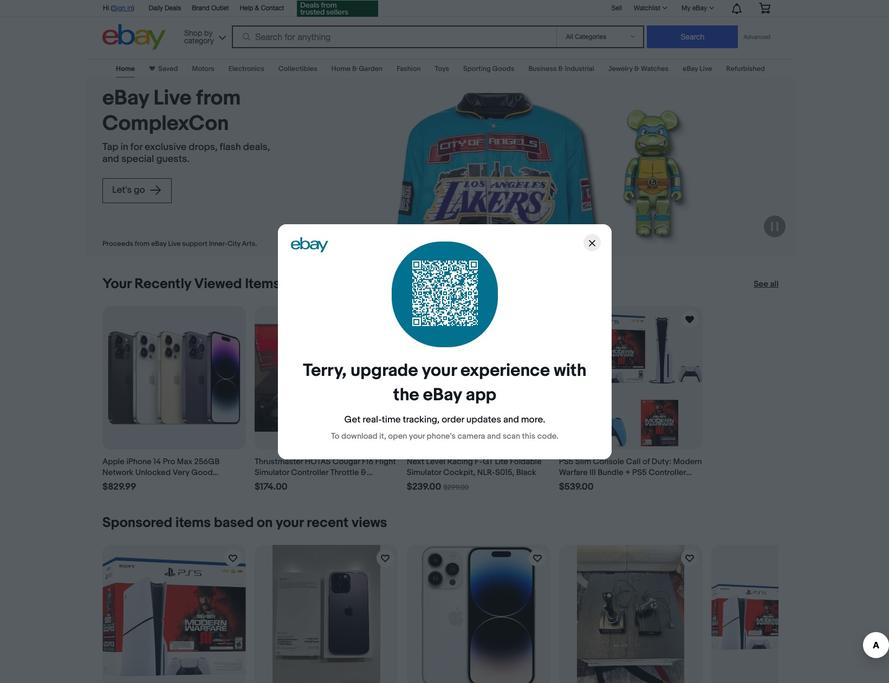 Task type: vqa. For each thing, say whether or not it's contained in the screenshot.
the topmost location
no



Task type: describe. For each thing, give the bounding box(es) containing it.
+
[[626, 468, 631, 478]]

in inside account navigation
[[127, 4, 133, 12]]

hi
[[103, 4, 109, 12]]

this
[[522, 431, 535, 441]]

ebay right watches
[[683, 65, 698, 73]]

complexcon
[[102, 111, 229, 136]]

city
[[228, 239, 240, 248]]

jewelry
[[609, 65, 633, 73]]

from inside the ebay live from complexcon tap in for exclusive drops, flash deals, and special guests.
[[196, 86, 241, 111]]

previous price $299.00 text field
[[444, 483, 469, 492]]

s015,
[[495, 468, 515, 478]]

live for ebay live from complexcon tap in for exclusive drops, flash deals, and special guests.
[[154, 86, 192, 111]]

simulator inside thrustmaster hotas cougar f16 flight simulator controller throttle & joystick
[[255, 468, 289, 478]]

sponsored items based on your recent views
[[102, 515, 387, 532]]

ebay left support
[[151, 239, 167, 248]]

brand outlet link
[[192, 3, 229, 15]]

level
[[426, 457, 446, 467]]

$299.00
[[444, 483, 469, 492]]

0 vertical spatial ps5
[[559, 457, 574, 467]]

home for home & garden
[[332, 65, 351, 73]]

$829.99 text field
[[102, 482, 136, 493]]

unlocked
[[135, 468, 171, 478]]

max
[[177, 457, 192, 467]]

terry, upgrade your experience with the ebay app dialog
[[0, 0, 889, 684]]

hi ( sign in )
[[103, 4, 134, 12]]

app
[[466, 385, 496, 406]]

fashion
[[397, 65, 421, 73]]

the
[[393, 385, 419, 406]]

garden
[[359, 65, 383, 73]]

jewelry & watches
[[609, 65, 669, 73]]

$239.00
[[407, 482, 441, 493]]

bundle
[[598, 468, 624, 478]]

1 vertical spatial and
[[503, 414, 519, 425]]

items
[[176, 515, 211, 532]]

& for watches
[[635, 65, 640, 73]]

business & industrial link
[[529, 65, 594, 73]]

advanced link
[[739, 26, 776, 48]]

14
[[153, 457, 161, 467]]

tracking,
[[403, 414, 440, 425]]

deals
[[165, 4, 181, 12]]

blue
[[559, 479, 575, 489]]

see
[[754, 279, 769, 289]]

sign in link
[[113, 4, 133, 12]]

1 horizontal spatial and
[[487, 431, 501, 441]]

with
[[554, 360, 587, 381]]

get
[[344, 414, 360, 425]]

terry,
[[303, 360, 347, 381]]

special
[[121, 153, 154, 165]]

get real-time tracking, order updates and more. element
[[344, 414, 545, 425]]

your recently viewed items
[[102, 276, 281, 293]]

sponsored
[[102, 515, 172, 532]]

your for views
[[276, 515, 304, 532]]

apple iphone 14 pro max 256gb network unlocked very good condition
[[102, 457, 220, 489]]

call
[[626, 457, 641, 467]]

gt
[[483, 457, 493, 467]]

f-
[[475, 457, 483, 467]]

console
[[593, 457, 625, 467]]

my
[[682, 4, 691, 12]]

your shopping cart image
[[759, 3, 771, 14]]

pro
[[163, 457, 175, 467]]

guests.
[[156, 153, 190, 165]]

goods
[[493, 65, 515, 73]]

recent
[[307, 515, 349, 532]]

warfare
[[559, 468, 588, 478]]

$539.00
[[559, 482, 594, 493]]

home for home
[[116, 65, 135, 73]]

terry, upgrade your experience with the ebay app element
[[303, 360, 587, 406]]

to download it, open your phone's camera and scan this code.
[[331, 431, 559, 441]]

brand outlet
[[192, 4, 229, 12]]

your for camera
[[409, 431, 425, 441]]

2 vertical spatial live
[[168, 239, 181, 248]]

saved
[[158, 65, 178, 73]]

proceeds
[[102, 239, 133, 248]]

ebay inside terry, upgrade your experience with the ebay app
[[423, 385, 462, 406]]

duty:
[[652, 457, 672, 467]]

toys link
[[435, 65, 449, 73]]

daily
[[149, 4, 163, 12]]

your
[[102, 276, 131, 293]]

sporting goods
[[463, 65, 515, 73]]

& for industrial
[[559, 65, 564, 73]]

sporting goods link
[[463, 65, 515, 73]]

recently
[[134, 276, 191, 293]]

black
[[516, 468, 537, 478]]

lite
[[495, 457, 508, 467]]

based
[[214, 515, 254, 532]]

outlet
[[211, 4, 229, 12]]

support
[[182, 239, 207, 248]]

drops,
[[189, 141, 218, 153]]

f16
[[362, 457, 374, 467]]

$829.99
[[102, 482, 136, 493]]

collectibles link
[[278, 65, 318, 73]]



Task type: locate. For each thing, give the bounding box(es) containing it.
racing
[[447, 457, 473, 467]]

daily deals
[[149, 4, 181, 12]]

refurbished
[[727, 65, 765, 73]]

1 horizontal spatial simulator
[[407, 468, 442, 478]]

to download it, open your phone's camera and scan this code. element
[[331, 431, 559, 441]]

controller down duty:
[[649, 468, 686, 478]]

go
[[134, 185, 145, 196]]

viewed
[[194, 276, 242, 293]]

see all
[[754, 279, 779, 289]]

your recently viewed items link
[[102, 276, 281, 293]]

iii
[[590, 468, 596, 478]]

from down motors
[[196, 86, 241, 111]]

live left refurbished at the top right of page
[[700, 65, 712, 73]]

upgrade
[[350, 360, 418, 381]]

business
[[529, 65, 557, 73]]

2 simulator from the left
[[407, 468, 442, 478]]

1 vertical spatial live
[[154, 86, 192, 111]]

your inside terry, upgrade your experience with the ebay app
[[422, 360, 457, 381]]

ebay live link
[[683, 65, 712, 73]]

code.
[[537, 431, 559, 441]]

& inside thrustmaster hotas cougar f16 flight simulator controller throttle & joystick
[[361, 468, 367, 478]]

motors
[[192, 65, 215, 73]]

get the coupon image
[[297, 1, 378, 17]]

1 horizontal spatial from
[[196, 86, 241, 111]]

time
[[382, 414, 401, 425]]

in left the for
[[121, 141, 128, 153]]

live left support
[[168, 239, 181, 248]]

open
[[388, 431, 407, 441]]

banner containing sell
[[97, 0, 779, 53]]

simulator inside next level racing f-gt lite foldable simulator cockpit, nlr-s015, black $239.00 $299.00
[[407, 468, 442, 478]]

0 vertical spatial your
[[422, 360, 457, 381]]

in
[[127, 4, 133, 12], [121, 141, 128, 153]]

in right sign
[[127, 4, 133, 12]]

ebay live
[[683, 65, 712, 73]]

account navigation
[[97, 0, 779, 18]]

fashion link
[[397, 65, 421, 73]]

updates
[[466, 414, 501, 425]]

thrustmaster hotas cougar f16 flight simulator controller throttle & joystick
[[255, 457, 396, 489]]

1 vertical spatial from
[[135, 239, 150, 248]]

throttle
[[330, 468, 359, 478]]

see all link
[[754, 279, 779, 290]]

2 vertical spatial your
[[276, 515, 304, 532]]

1 vertical spatial ps5
[[633, 468, 647, 478]]

from right proceeds
[[135, 239, 150, 248]]

refurbished link
[[727, 65, 765, 73]]

)
[[133, 4, 134, 12]]

flight
[[375, 457, 396, 467]]

& right jewelry
[[635, 65, 640, 73]]

ps5 right +
[[633, 468, 647, 478]]

business & industrial
[[529, 65, 594, 73]]

1 horizontal spatial controller
[[649, 468, 686, 478]]

modern
[[673, 457, 702, 467]]

get real-time tracking, order updates and more.
[[344, 414, 545, 425]]

watchlist link
[[628, 2, 673, 15]]

controller inside ps5 slim console call of duty: modern warfare iii bundle + ps5 controller blue
[[649, 468, 686, 478]]

1 vertical spatial in
[[121, 141, 128, 153]]

256gb
[[194, 457, 220, 467]]

watches
[[641, 65, 669, 73]]

good
[[191, 468, 213, 478]]

in inside the ebay live from complexcon tap in for exclusive drops, flash deals, and special guests.
[[121, 141, 128, 153]]

slim
[[576, 457, 591, 467]]

order
[[442, 414, 464, 425]]

2 vertical spatial and
[[487, 431, 501, 441]]

0 vertical spatial and
[[102, 153, 119, 165]]

None submit
[[647, 25, 739, 48]]

& right business
[[559, 65, 564, 73]]

for
[[131, 141, 142, 153]]

simulator up joystick on the bottom left
[[255, 468, 289, 478]]

and left scan
[[487, 431, 501, 441]]

0 horizontal spatial home
[[116, 65, 135, 73]]

collectibles
[[278, 65, 318, 73]]

items
[[245, 276, 281, 293]]

help
[[240, 4, 253, 12]]

& right help
[[255, 4, 259, 12]]

brand
[[192, 4, 210, 12]]

ebay inside account navigation
[[693, 4, 707, 12]]

simulator
[[255, 468, 289, 478], [407, 468, 442, 478]]

watchlist
[[634, 4, 661, 12]]

controller down hotas on the bottom left
[[291, 468, 329, 478]]

home & garden
[[332, 65, 383, 73]]

home left saved link
[[116, 65, 135, 73]]

$174.00 text field
[[255, 482, 288, 493]]

ebay
[[693, 4, 707, 12], [683, 65, 698, 73], [102, 86, 149, 111], [151, 239, 167, 248], [423, 385, 462, 406]]

your
[[422, 360, 457, 381], [409, 431, 425, 441], [276, 515, 304, 532]]

on
[[257, 515, 273, 532]]

0 horizontal spatial from
[[135, 239, 150, 248]]

help & contact link
[[240, 3, 284, 15]]

download
[[341, 431, 377, 441]]

simulator down next
[[407, 468, 442, 478]]

1 horizontal spatial ps5
[[633, 468, 647, 478]]

live inside the ebay live from complexcon tap in for exclusive drops, flash deals, and special guests.
[[154, 86, 192, 111]]

ps5 up warfare
[[559, 457, 574, 467]]

ebay up get real-time tracking, order updates and more.
[[423, 385, 462, 406]]

electronics link
[[229, 65, 264, 73]]

1 controller from the left
[[291, 468, 329, 478]]

exclusive
[[145, 141, 187, 153]]

thrustmaster
[[255, 457, 303, 467]]

condition
[[102, 479, 139, 489]]

ebay up the for
[[102, 86, 149, 111]]

from
[[196, 86, 241, 111], [135, 239, 150, 248]]

0 horizontal spatial ps5
[[559, 457, 574, 467]]

live for ebay live
[[700, 65, 712, 73]]

experience
[[460, 360, 550, 381]]

ebay right my
[[693, 4, 707, 12]]

0 horizontal spatial controller
[[291, 468, 329, 478]]

let's go
[[112, 185, 147, 196]]

of
[[643, 457, 650, 467]]

foldable
[[510, 457, 542, 467]]

apple
[[102, 457, 125, 467]]

2 home from the left
[[332, 65, 351, 73]]

banner
[[97, 0, 779, 53]]

deals,
[[243, 141, 270, 153]]

1 vertical spatial your
[[409, 431, 425, 441]]

toys
[[435, 65, 449, 73]]

ps5 slim console call of duty: modern warfare iii bundle + ps5 controller blue
[[559, 457, 702, 489]]

views
[[352, 515, 387, 532]]

$539.00 text field
[[559, 482, 594, 493]]

controller inside thrustmaster hotas cougar f16 flight simulator controller throttle & joystick
[[291, 468, 329, 478]]

0 vertical spatial live
[[700, 65, 712, 73]]

joystick
[[255, 479, 286, 489]]

0 vertical spatial in
[[127, 4, 133, 12]]

my ebay
[[682, 4, 707, 12]]

and up scan
[[503, 414, 519, 425]]

tap
[[102, 141, 118, 153]]

0 vertical spatial from
[[196, 86, 241, 111]]

& for contact
[[255, 4, 259, 12]]

cockpit,
[[443, 468, 476, 478]]

let's
[[112, 185, 132, 196]]

home left garden
[[332, 65, 351, 73]]

& down f16
[[361, 468, 367, 478]]

& left garden
[[352, 65, 357, 73]]

phone's
[[427, 431, 456, 441]]

and inside the ebay live from complexcon tap in for exclusive drops, flash deals, and special guests.
[[102, 153, 119, 165]]

0 horizontal spatial simulator
[[255, 468, 289, 478]]

and down tap
[[102, 153, 119, 165]]

2 controller from the left
[[649, 468, 686, 478]]

1 home from the left
[[116, 65, 135, 73]]

sign
[[113, 4, 126, 12]]

ebay inside the ebay live from complexcon tap in for exclusive drops, flash deals, and special guests.
[[102, 86, 149, 111]]

help & contact
[[240, 4, 284, 12]]

all
[[771, 279, 779, 289]]

camera
[[457, 431, 485, 441]]

1 horizontal spatial home
[[332, 65, 351, 73]]

1 simulator from the left
[[255, 468, 289, 478]]

nlr-
[[477, 468, 495, 478]]

&
[[255, 4, 259, 12], [352, 65, 357, 73], [559, 65, 564, 73], [635, 65, 640, 73], [361, 468, 367, 478]]

sell link
[[607, 4, 627, 12]]

more.
[[521, 414, 545, 425]]

& for garden
[[352, 65, 357, 73]]

live down saved
[[154, 86, 192, 111]]

& inside help & contact link
[[255, 4, 259, 12]]

$239.00 text field
[[407, 482, 441, 493]]

2 horizontal spatial and
[[503, 414, 519, 425]]

0 horizontal spatial and
[[102, 153, 119, 165]]



